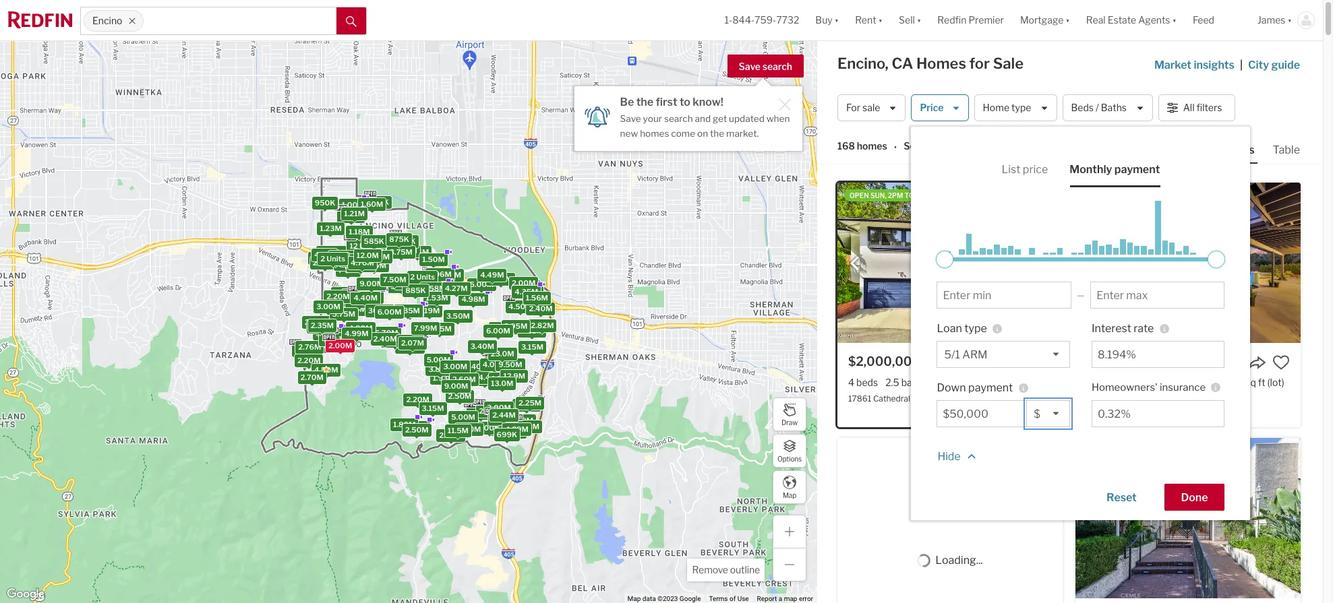 Task type: locate. For each thing, give the bounding box(es) containing it.
1 vertical spatial homes
[[857, 141, 888, 152]]

type inside button
[[1012, 102, 1032, 114]]

3 ft from the left
[[1259, 377, 1266, 389]]

▾ right buy
[[835, 14, 839, 26]]

1 horizontal spatial (lot)
[[1268, 377, 1285, 389]]

9.00m
[[360, 279, 384, 289], [444, 382, 468, 391]]

1.50m
[[423, 255, 445, 264]]

749k
[[341, 254, 361, 264], [338, 265, 358, 275]]

6.35m
[[406, 248, 429, 257]]

11.5m left the "699k" at the left bottom of page
[[448, 426, 469, 436]]

1.18m
[[349, 227, 370, 236]]

2 ▾ from the left
[[879, 14, 883, 26]]

2.50m down 1.93m
[[448, 392, 472, 401]]

0 horizontal spatial favorite button checkbox
[[1035, 354, 1052, 372]]

3.96m
[[428, 270, 452, 279]]

8.50m
[[517, 324, 541, 333]]

1 vertical spatial 4.15m
[[399, 307, 421, 316]]

2 horizontal spatial ft
[[1259, 377, 1266, 389]]

home type button
[[975, 94, 1057, 121]]

  text field
[[1098, 349, 1219, 362], [1098, 408, 1219, 421]]

1 4 from the left
[[849, 377, 855, 389]]

0 horizontal spatial 11.5m
[[448, 426, 469, 436]]

3.50m down 3.19m
[[343, 305, 367, 315]]

0 vertical spatial type
[[1012, 102, 1032, 114]]

2 ft from the left
[[1206, 377, 1213, 389]]

1 horizontal spatial map
[[783, 491, 797, 500]]

1 vertical spatial 11.5m
[[448, 426, 469, 436]]

search inside save your search and get updated when new homes come on the market.
[[664, 113, 693, 124]]

search inside button
[[763, 61, 793, 72]]

favorite button image for $2,000,000
[[1035, 354, 1052, 372]]

map down options
[[783, 491, 797, 500]]

1 ▾ from the left
[[835, 14, 839, 26]]

0 vertical spatial 3.40m
[[471, 342, 495, 352]]

of
[[730, 596, 736, 603]]

1 horizontal spatial 4.40m
[[491, 425, 515, 435]]

3.80m left 3.58m
[[397, 278, 421, 288]]

2.60m
[[453, 375, 476, 384], [479, 407, 503, 416]]

get
[[713, 113, 727, 124]]

terms of use
[[709, 596, 749, 603]]

3.15m
[[332, 335, 354, 344], [521, 342, 544, 352], [422, 404, 444, 414]]

4.27m
[[445, 284, 468, 294]]

3.15m down 1.93m
[[422, 404, 444, 414]]

3.50m down 875k
[[373, 246, 397, 255]]

guide
[[1272, 59, 1301, 72]]

minimum price slider
[[937, 251, 954, 269]]

payment up   text box
[[969, 382, 1013, 395]]

sq for $2,930,000
[[1193, 377, 1204, 389]]

1 beds from the left
[[857, 377, 878, 389]]

0 vertical spatial 1.60m
[[361, 200, 383, 209]]

10.9m
[[456, 426, 479, 435]]

9.35m
[[397, 306, 420, 316]]

2.20m down 3.25m
[[298, 356, 321, 365]]

2.93m
[[439, 431, 463, 441]]

0 horizontal spatial 3.10m
[[367, 253, 390, 262]]

search down "7732" on the right
[[763, 61, 793, 72]]

encino, down rent
[[838, 55, 889, 72]]

favorite button image up 9,271 sq ft (lot)
[[1273, 354, 1291, 372]]

3.56m
[[517, 288, 541, 297]]

17861
[[849, 394, 872, 404]]

1 ft from the left
[[975, 377, 982, 389]]

2.40m down 1.56m
[[529, 305, 553, 314]]

3.40m up the 4.45m
[[465, 363, 488, 372]]

next button image
[[1039, 257, 1052, 270]]

sq up 91316
[[962, 377, 973, 389]]

0 horizontal spatial sq
[[962, 377, 973, 389]]

beds
[[857, 377, 878, 389], [1095, 377, 1117, 389]]

5.50m up 9.35m
[[391, 282, 415, 292]]

1.85m
[[340, 212, 363, 221]]

6.00m up 5.70m
[[378, 308, 402, 317]]

realty
[[1125, 409, 1152, 417]]

3.00m left 2.93m
[[404, 423, 428, 433]]

favorite button checkbox
[[1035, 354, 1052, 372], [1273, 354, 1291, 372]]

2 sq from the left
[[1193, 377, 1204, 389]]

favorite button checkbox up 0.44 acre (lot)
[[1035, 354, 1052, 372]]

1 vertical spatial   text field
[[1098, 408, 1219, 421]]

favorite button image up 0.44 acre (lot)
[[1035, 354, 1052, 372]]

0 horizontal spatial 2.20m
[[298, 356, 321, 365]]

save inside save your search and get updated when new homes come on the market.
[[620, 113, 641, 124]]

dialog containing list price
[[912, 127, 1251, 521]]

ca down insurance
[[1185, 394, 1196, 404]]

save up new on the left top of page
[[620, 113, 641, 124]]

0 vertical spatial search
[[763, 61, 793, 72]]

baths for $2,000,000
[[902, 377, 927, 389]]

2 favorite button image from the left
[[1273, 354, 1291, 372]]

buy
[[816, 14, 833, 26]]

▾ right sell
[[917, 14, 922, 26]]

0 vertical spatial 11.5m
[[492, 324, 513, 333]]

payment
[[1115, 163, 1161, 176], [969, 382, 1013, 395]]

0 horizontal spatial baths
[[902, 377, 927, 389]]

baths
[[902, 377, 927, 389], [1132, 377, 1157, 389]]

payment for monthly payment
[[1115, 163, 1161, 176]]

3.15m down 7.28m on the bottom of page
[[521, 342, 544, 352]]

▾ right rent
[[879, 14, 883, 26]]

homeowners'
[[1092, 382, 1158, 394]]

map left data
[[628, 596, 641, 603]]

ft up 91436
[[1206, 377, 1213, 389]]

4 baths
[[1124, 377, 1157, 389]]

sort
[[904, 141, 924, 152]]

1 horizontal spatial search
[[763, 61, 793, 72]]

0 horizontal spatial 4.40m
[[354, 293, 378, 303]]

2.50m left 2.93m
[[405, 426, 429, 435]]

payment inside 'element'
[[1115, 163, 1161, 176]]

11.5m up 23.0m
[[492, 324, 513, 333]]

1 horizontal spatial favorite button image
[[1273, 354, 1291, 372]]

4.45m
[[479, 373, 502, 383]]

type
[[1012, 102, 1032, 114], [965, 322, 988, 335]]

loading... status
[[936, 554, 983, 568]]

cathedral
[[874, 394, 911, 404]]

0 vertical spatial payment
[[1115, 163, 1161, 176]]

2 beds from the left
[[1095, 377, 1117, 389]]

0 horizontal spatial 4.70m
[[351, 259, 374, 268]]

0 vertical spatial homes
[[640, 128, 670, 139]]

0 horizontal spatial map
[[628, 596, 641, 603]]

2.00m up 1.56m
[[512, 278, 536, 288]]

(lot) right acre at the bottom right
[[1033, 377, 1050, 389]]

encino, down the 2,338
[[923, 394, 951, 404]]

save for save your search and get updated when new homes come on the market.
[[620, 113, 641, 124]]

4.15m down 875k
[[395, 246, 417, 255]]

come
[[671, 128, 696, 139]]

2.25m
[[519, 399, 542, 408]]

1 horizontal spatial sq
[[1193, 377, 1204, 389]]

encino, down insurance
[[1156, 394, 1183, 404]]

3.10m
[[367, 253, 390, 262], [470, 409, 492, 418]]

  text field down rate
[[1098, 349, 1219, 362]]

3.10m up 10.9m
[[470, 409, 492, 418]]

4 up calneva
[[1124, 377, 1130, 389]]

sq up 91436
[[1193, 377, 1204, 389]]

▾ right the agents
[[1173, 14, 1177, 26]]

0 horizontal spatial 7.50m
[[383, 275, 406, 285]]

1 vertical spatial 3.10m
[[470, 409, 492, 418]]

3.00m down 13.0m
[[487, 404, 511, 413]]

dr,
[[1144, 394, 1154, 404]]

2.20m up 5.75m
[[327, 292, 350, 302]]

1 vertical spatial payment
[[969, 382, 1013, 395]]

list price element
[[1002, 152, 1049, 188]]

3.15m down the 4.80m
[[332, 335, 354, 344]]

homes
[[917, 55, 967, 72]]

5.50m down 12.0m
[[349, 261, 373, 270]]

0 vertical spatial 2.70m
[[301, 373, 324, 382]]

submit search image
[[346, 16, 357, 27]]

2 horizontal spatial ca
[[1185, 394, 1196, 404]]

1 horizontal spatial 11.5m
[[492, 324, 513, 333]]

4.15m
[[395, 246, 417, 255], [399, 307, 421, 316]]

know!
[[693, 96, 724, 109]]

7.50m up 885k
[[383, 275, 406, 285]]

2.20m up 1.80m
[[406, 395, 430, 405]]

0 horizontal spatial search
[[664, 113, 693, 124]]

4.50m down 3.25m
[[314, 366, 338, 375]]

type for home type
[[1012, 102, 1032, 114]]

ft up 91316
[[975, 377, 982, 389]]

sale
[[993, 55, 1024, 72]]

1   text field from the top
[[1098, 349, 1219, 362]]

0 horizontal spatial (lot)
[[1033, 377, 1050, 389]]

0 horizontal spatial 1.60m
[[361, 200, 383, 209]]

5 beds
[[1087, 377, 1117, 389]]

agents
[[1139, 14, 1171, 26]]

0 horizontal spatial 6.00m
[[378, 308, 402, 317]]

▾ for sell ▾
[[917, 14, 922, 26]]

1 horizontal spatial payment
[[1115, 163, 1161, 176]]

17861 cathedral pl, encino, ca 91316
[[849, 394, 989, 404]]

1 vertical spatial 9.00m
[[444, 382, 468, 391]]

the right on
[[710, 128, 725, 139]]

sq right 9,271
[[1246, 377, 1257, 389]]

the right be
[[637, 96, 654, 109]]

ft right 9,271
[[1259, 377, 1266, 389]]

payment right monthly
[[1115, 163, 1161, 176]]

1 horizontal spatial save
[[739, 61, 761, 72]]

2.70m down 3.25m
[[301, 373, 324, 382]]

1 vertical spatial save
[[620, 113, 641, 124]]

1 horizontal spatial 2.70m
[[501, 428, 524, 437]]

1 horizontal spatial 2.40m
[[529, 305, 553, 314]]

3.00m up 1.93m
[[444, 362, 467, 371]]

1 horizontal spatial 1.60m
[[491, 415, 513, 424]]

4.50m up 1.53m
[[425, 279, 449, 288]]

3.40m up 4.00m at left
[[471, 342, 495, 352]]

3.50m up 5.95m
[[446, 312, 470, 321]]

2.40m left 2.07m
[[373, 334, 397, 344]]

0 vertical spatial   text field
[[1098, 349, 1219, 362]]

ft for $2,930,000
[[1206, 377, 1213, 389]]

1.21m
[[344, 209, 365, 218]]

reset
[[1107, 492, 1137, 505]]

3.80m
[[397, 278, 421, 288], [429, 365, 452, 375]]

list price
[[1002, 163, 1049, 176]]

1 horizontal spatial homes
[[857, 141, 888, 152]]

4 ▾ from the left
[[1066, 14, 1071, 26]]

interest rate
[[1092, 322, 1155, 335]]

save inside button
[[739, 61, 761, 72]]

ca for 17861
[[952, 394, 964, 404]]

beds right 5
[[1095, 377, 1117, 389]]

▾ for mortgage ▾
[[1066, 14, 1071, 26]]

12.0m
[[357, 251, 379, 260]]

0 vertical spatial 2.00m
[[512, 278, 536, 288]]

1.60m up 1.85m
[[361, 200, 383, 209]]

2 horizontal spatial 3.15m
[[521, 342, 544, 352]]

favorite button checkbox up 9,271 sq ft (lot)
[[1273, 354, 1291, 372]]

2 horizontal spatial 3.50m
[[446, 312, 470, 321]]

baths
[[1102, 102, 1127, 114]]

monthly payment element
[[1070, 152, 1161, 188]]

Enter max text field
[[1097, 289, 1219, 302]]

favorite button checkbox for $2,930,000
[[1273, 354, 1291, 372]]

2.00m down 3.30m
[[329, 341, 352, 351]]

1 favorite button checkbox from the left
[[1035, 354, 1052, 372]]

monthly payment
[[1070, 163, 1161, 176]]

2 baths from the left
[[1132, 377, 1157, 389]]

3.19m
[[359, 293, 381, 302]]

0 horizontal spatial homes
[[640, 128, 670, 139]]

0 horizontal spatial beds
[[857, 377, 878, 389]]

4.40m up the 30.0m
[[354, 293, 378, 303]]

sq for $2,000,000
[[962, 377, 973, 389]]

1 horizontal spatial beds
[[1095, 377, 1117, 389]]

0 horizontal spatial save
[[620, 113, 641, 124]]

2.60m up the "699k" at the left bottom of page
[[479, 407, 503, 416]]

2   text field from the top
[[1098, 408, 1219, 421]]

4.40m down 2.44m
[[491, 425, 515, 435]]

4 up 17861 at the right of the page
[[849, 377, 855, 389]]

Enter min text field
[[943, 289, 1066, 302]]

1 favorite button image from the left
[[1035, 354, 1052, 372]]

0 horizontal spatial ft
[[975, 377, 982, 389]]

beds / baths button
[[1063, 94, 1153, 121]]

1-844-759-7732
[[725, 14, 800, 26]]

rent ▾ button
[[856, 0, 883, 40]]

baths for $2,930,000
[[1132, 377, 1157, 389]]

market.
[[727, 128, 759, 139]]

4.15m down 885k
[[399, 307, 421, 316]]

0 horizontal spatial 9.00m
[[360, 279, 384, 289]]

3.80m down 5.95m
[[429, 365, 452, 375]]

  text field for rate
[[1098, 349, 1219, 362]]

1 horizontal spatial 5.50m
[[391, 282, 415, 292]]

0 vertical spatial 2.40m
[[529, 305, 553, 314]]

1 horizontal spatial favorite button checkbox
[[1273, 354, 1291, 372]]

3.40m down 2.44m
[[504, 423, 528, 432]]

0 vertical spatial map
[[783, 491, 797, 500]]

0 horizontal spatial 4
[[849, 377, 855, 389]]

6 ▾ from the left
[[1288, 14, 1293, 26]]

baths up dr,
[[1132, 377, 1157, 389]]

ca down '2,338 sq ft'
[[952, 394, 964, 404]]

google image
[[3, 586, 48, 604]]

3.75m
[[390, 247, 413, 257]]

2.70m down 2.44m
[[501, 428, 524, 437]]

filters
[[1197, 102, 1223, 114]]

1 horizontal spatial ca
[[952, 394, 964, 404]]

3 ▾ from the left
[[917, 14, 922, 26]]

1 sq from the left
[[962, 377, 973, 389]]

1 vertical spatial the
[[710, 128, 725, 139]]

save down the 844-
[[739, 61, 761, 72]]

payment for down payment
[[969, 382, 1013, 395]]

1 vertical spatial 2.60m
[[479, 407, 503, 416]]

ca for 16551
[[1185, 394, 1196, 404]]

1.19m
[[419, 306, 440, 316]]

dialog
[[912, 127, 1251, 521]]

2.50m down the "7.79m"
[[510, 416, 534, 426]]

0 horizontal spatial 2.60m
[[453, 375, 476, 384]]

1 horizontal spatial 4.70m
[[487, 358, 511, 367]]

search up come
[[664, 113, 693, 124]]

0 vertical spatial 9.00m
[[360, 279, 384, 289]]

2 horizontal spatial encino,
[[1156, 394, 1183, 404]]

1 horizontal spatial ft
[[1206, 377, 1213, 389]]

rent ▾
[[856, 14, 883, 26]]

0 vertical spatial 5.50m
[[349, 261, 373, 270]]

(lot) right 9,271
[[1268, 377, 1285, 389]]

2.15m
[[310, 323, 332, 332]]

3.00m up the 2.35m
[[317, 302, 341, 312]]

1 vertical spatial 2.40m
[[373, 334, 397, 344]]

map for map
[[783, 491, 797, 500]]

None search field
[[144, 7, 337, 34]]

$
[[1034, 408, 1041, 421]]

0 vertical spatial 4.40m
[[354, 293, 378, 303]]

real estate agents ▾ link
[[1087, 0, 1177, 40]]

baths up pl,
[[902, 377, 927, 389]]

map inside button
[[783, 491, 797, 500]]

feed
[[1193, 14, 1215, 26]]

0 horizontal spatial ca
[[892, 55, 914, 72]]

2 favorite button checkbox from the left
[[1273, 354, 1291, 372]]

2 4 from the left
[[1124, 377, 1130, 389]]

type right home
[[1012, 102, 1032, 114]]

down
[[937, 382, 967, 395]]

encino, for 16551
[[1156, 394, 1183, 404]]

9.00m left the 4.45m
[[444, 382, 468, 391]]

photo of 5333 zelzah ave #205, encino, ca 91316 image
[[1076, 439, 1301, 599]]

homes left •
[[857, 141, 888, 152]]

▾ right the james
[[1288, 14, 1293, 26]]

beds up 17861 at the right of the page
[[857, 377, 878, 389]]

1.60m up the "699k" at the left bottom of page
[[491, 415, 513, 424]]

849k
[[331, 253, 351, 262]]

4
[[849, 377, 855, 389], [1124, 377, 1130, 389]]

remove outline button
[[688, 559, 765, 582]]

▾ for buy ▾
[[835, 14, 839, 26]]

encino, inside 16551 calneva dr, encino, ca 91436 ameriway realty
[[1156, 394, 1183, 404]]

ca left homes
[[892, 55, 914, 72]]

2.60m down 1.95m
[[453, 375, 476, 384]]

▾ right mortgage
[[1066, 14, 1071, 26]]

maximum price slider
[[1209, 251, 1226, 269]]

type right loan
[[965, 322, 988, 335]]

homes down "your"
[[640, 128, 670, 139]]

2 vertical spatial 3.40m
[[504, 423, 528, 432]]

0 vertical spatial 2.60m
[[453, 375, 476, 384]]

favorite button image
[[1035, 354, 1052, 372], [1273, 354, 1291, 372]]

1 vertical spatial 5.50m
[[391, 282, 415, 292]]

5.50m
[[349, 261, 373, 270], [391, 282, 415, 292]]

ca inside 16551 calneva dr, encino, ca 91436 ameriway realty
[[1185, 394, 1196, 404]]

1 horizontal spatial 7.50m
[[458, 425, 481, 434]]

feed button
[[1185, 0, 1250, 40]]

calneva
[[1112, 394, 1142, 404]]

3.10m down 585k
[[367, 253, 390, 262]]

6.00m up 23.0m
[[486, 326, 510, 336]]

1 horizontal spatial 6.00m
[[486, 326, 510, 336]]

0 vertical spatial 6.00m
[[378, 308, 402, 317]]

homes
[[640, 128, 670, 139], [857, 141, 888, 152]]

9.50m
[[499, 361, 523, 370]]

1 baths from the left
[[902, 377, 927, 389]]

2 horizontal spatial sq
[[1246, 377, 1257, 389]]

favorite button image for $2,930,000
[[1273, 354, 1291, 372]]

5 ▾ from the left
[[1173, 14, 1177, 26]]

beds for $2,930,000
[[1095, 377, 1117, 389]]

5.70m
[[375, 328, 398, 338]]

james ▾
[[1258, 14, 1293, 26]]

12
[[350, 242, 358, 251]]

first
[[656, 96, 678, 109]]

draw
[[782, 419, 798, 427]]

map for map data ©2023 google
[[628, 596, 641, 603]]

1 vertical spatial map
[[628, 596, 641, 603]]

1 vertical spatial type
[[965, 322, 988, 335]]

0 vertical spatial save
[[739, 61, 761, 72]]

3.40m
[[471, 342, 495, 352], [465, 363, 488, 372], [504, 423, 528, 432]]

1 vertical spatial 3.80m
[[429, 365, 452, 375]]

map
[[783, 491, 797, 500], [628, 596, 641, 603]]

2.00m up 3.30m
[[305, 317, 329, 327]]

7.50m left the "699k" at the left bottom of page
[[458, 425, 481, 434]]

9.00m up 3.19m
[[360, 279, 384, 289]]

reset button
[[1090, 484, 1154, 511]]

/
[[1096, 102, 1100, 114]]



Task type: vqa. For each thing, say whether or not it's contained in the screenshot.
contact related to Contact
no



Task type: describe. For each thing, give the bounding box(es) containing it.
875k
[[389, 235, 409, 244]]

updated
[[729, 113, 765, 124]]

1 horizontal spatial 3.50m
[[373, 246, 397, 255]]

1.56m
[[526, 294, 548, 303]]

new
[[620, 128, 638, 139]]

0.44
[[989, 377, 1010, 389]]

2.50m down 3.30m
[[309, 342, 333, 352]]

when
[[767, 113, 790, 124]]

1 (lot) from the left
[[1033, 377, 1050, 389]]

  text field for insurance
[[1098, 408, 1219, 421]]

james
[[1258, 14, 1286, 26]]

photo of 16551 calneva dr, encino, ca 91436 image
[[1076, 183, 1301, 343]]

0 vertical spatial 4.15m
[[395, 246, 417, 255]]

9,271 sq ft (lot)
[[1220, 377, 1285, 389]]

0 vertical spatial 749k
[[341, 254, 361, 264]]

0 horizontal spatial 2.70m
[[301, 373, 324, 382]]

2 (lot) from the left
[[1268, 377, 1285, 389]]

13.0m
[[491, 379, 514, 388]]

1 vertical spatial 749k
[[338, 265, 358, 275]]

homeowners' insurance
[[1092, 382, 1206, 394]]

estate
[[1108, 14, 1137, 26]]

homes inside save your search and get updated when new homes come on the market.
[[640, 128, 670, 139]]

ft for $2,000,000
[[975, 377, 982, 389]]

2.5 baths
[[886, 377, 927, 389]]

remove encino image
[[128, 17, 136, 25]]

4 for 4 baths
[[1124, 377, 1130, 389]]

4.50m down 4.35m
[[509, 303, 533, 312]]

3.00m down 2.44m
[[477, 424, 501, 433]]

your
[[643, 113, 663, 124]]

0 vertical spatial 7.50m
[[383, 275, 406, 285]]

0 horizontal spatial 3.50m
[[343, 305, 367, 315]]

photos button
[[1216, 143, 1271, 164]]

homes inside 168 homes • sort
[[857, 141, 888, 152]]

1 horizontal spatial 3.15m
[[422, 404, 444, 414]]

4.99m
[[345, 329, 369, 338]]

save for save search
[[739, 61, 761, 72]]

•
[[894, 141, 897, 153]]

for sale button
[[838, 94, 906, 121]]

1 vertical spatial 4.70m
[[487, 358, 511, 367]]

google
[[680, 596, 701, 603]]

7.99m
[[414, 324, 437, 333]]

the inside save your search and get updated when new homes come on the market.
[[710, 128, 725, 139]]

2.95m
[[504, 322, 528, 332]]

favorite button checkbox for $2,000,000
[[1035, 354, 1052, 372]]

800k
[[395, 237, 416, 246]]

▾ for rent ▾
[[879, 14, 883, 26]]

2 vertical spatial 2.00m
[[329, 341, 352, 351]]

1 vertical spatial 1.60m
[[491, 415, 513, 424]]

4.00m
[[483, 360, 507, 370]]

all
[[1184, 102, 1195, 114]]

report a map error
[[757, 596, 814, 603]]

map data ©2023 google
[[628, 596, 701, 603]]

2.82m
[[531, 321, 554, 331]]

market insights | city guide
[[1155, 59, 1301, 72]]

1.93m
[[433, 374, 455, 383]]

redfin premier button
[[930, 0, 1013, 40]]

3.20m
[[516, 422, 540, 432]]

market
[[1155, 59, 1192, 72]]

1 vertical spatial 6.00m
[[486, 326, 510, 336]]

0 vertical spatial 3.80m
[[397, 278, 421, 288]]

499k
[[315, 251, 335, 260]]

price
[[921, 102, 944, 114]]

open sun, 2pm to 5pm
[[850, 192, 931, 200]]

405k
[[337, 260, 357, 269]]

0 vertical spatial 3.10m
[[367, 253, 390, 262]]

photo of 17861 cathedral pl, encino, ca 91316 image
[[838, 183, 1063, 343]]

beds / baths
[[1072, 102, 1127, 114]]

4 for 4 beds
[[849, 377, 855, 389]]

▾ for james ▾
[[1288, 14, 1293, 26]]

be the first to know! dialog
[[574, 78, 803, 151]]

a
[[779, 596, 783, 603]]

draw button
[[773, 398, 807, 432]]

4.30m
[[322, 335, 346, 345]]

1 horizontal spatial 2.60m
[[479, 407, 503, 416]]

16551
[[1087, 394, 1110, 404]]

5
[[1087, 377, 1093, 389]]

real
[[1087, 14, 1106, 26]]

1 vertical spatial 2.20m
[[298, 356, 321, 365]]

1 vertical spatial 2.00m
[[305, 317, 329, 327]]

5pm
[[916, 192, 931, 200]]

beds
[[1072, 102, 1094, 114]]

1 horizontal spatial 9.00m
[[444, 382, 468, 391]]

2.44m
[[493, 411, 516, 420]]

hide button
[[937, 441, 981, 468]]

previous button image
[[849, 257, 862, 270]]

14.0m
[[492, 375, 514, 384]]

1 horizontal spatial 3.10m
[[470, 409, 492, 418]]

redfin premier
[[938, 14, 1004, 26]]

4.29m
[[505, 425, 529, 434]]

5/1 arm
[[945, 349, 988, 362]]

0 horizontal spatial encino,
[[838, 55, 889, 72]]

city guide link
[[1249, 57, 1303, 74]]

2.35m
[[311, 321, 334, 331]]

12 units
[[350, 242, 378, 251]]

1.35m
[[340, 201, 362, 210]]

1.95m
[[471, 365, 494, 374]]

0 horizontal spatial 5.50m
[[349, 261, 373, 270]]

1 horizontal spatial 2.20m
[[327, 292, 350, 302]]

save search button
[[728, 55, 804, 78]]

0 horizontal spatial the
[[637, 96, 654, 109]]

pl,
[[912, 394, 922, 404]]

1 horizontal spatial 3.80m
[[429, 365, 452, 375]]

0 horizontal spatial 3.15m
[[332, 335, 354, 344]]

be
[[620, 96, 634, 109]]

7732
[[777, 14, 800, 26]]

4.49m
[[481, 271, 504, 280]]

sell ▾ button
[[891, 0, 930, 40]]

table button
[[1271, 143, 1303, 163]]

2 horizontal spatial 2.20m
[[406, 395, 430, 405]]

3,365
[[1165, 377, 1191, 389]]

©2023
[[658, 596, 678, 603]]

for sale
[[847, 102, 881, 114]]

mortgage
[[1021, 14, 1064, 26]]

1 vertical spatial 3.40m
[[465, 363, 488, 372]]

3 sq from the left
[[1246, 377, 1257, 389]]

buy ▾ button
[[808, 0, 847, 40]]

375k
[[335, 256, 355, 265]]

terms
[[709, 596, 728, 603]]

2.16m
[[334, 289, 356, 298]]

encino, ca homes for sale
[[838, 55, 1024, 72]]

23.0m
[[491, 349, 514, 359]]

beds for $2,000,000
[[857, 377, 878, 389]]

rent
[[856, 14, 877, 26]]

0.44 acre (lot)
[[989, 377, 1050, 389]]

list
[[1002, 163, 1021, 176]]

for
[[970, 55, 990, 72]]

1-
[[725, 14, 733, 26]]

1 vertical spatial 7.50m
[[458, 425, 481, 434]]

3,365 sq ft
[[1165, 377, 1213, 389]]

12.9m
[[504, 372, 526, 381]]

  text field
[[943, 408, 1022, 421]]

market insights link
[[1155, 44, 1235, 74]]

3.95m
[[489, 275, 513, 284]]

type for loan type
[[965, 322, 988, 335]]

encino, for 17861
[[923, 394, 951, 404]]

3.00m down 7.99m
[[398, 342, 422, 352]]

1 vertical spatial 4.40m
[[491, 425, 515, 435]]

1.53m
[[426, 293, 448, 303]]

|
[[1241, 59, 1243, 72]]

map region
[[0, 0, 867, 604]]

down payment
[[937, 382, 1013, 395]]

4.50m down 7.99m
[[399, 337, 423, 346]]

remove outline
[[692, 565, 760, 576]]

2.38m
[[438, 270, 461, 280]]



